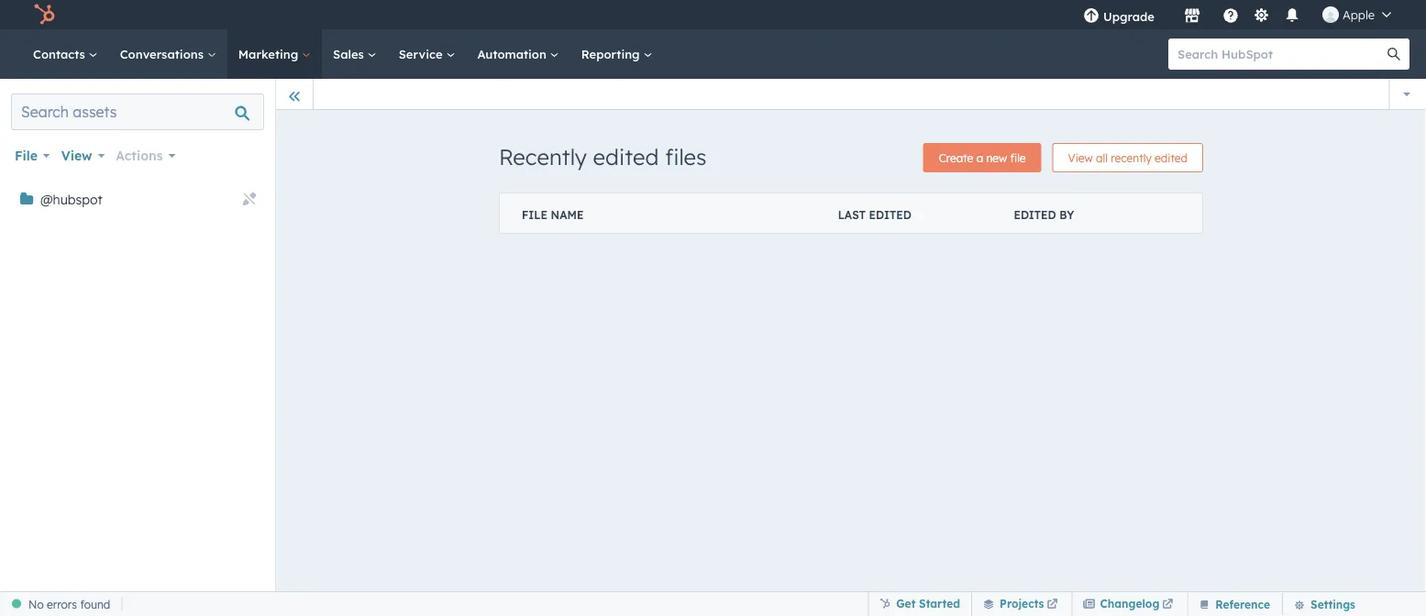 Task type: vqa. For each thing, say whether or not it's contained in the screenshot.
Health related to Security Health
no



Task type: locate. For each thing, give the bounding box(es) containing it.
1 vertical spatial file
[[522, 208, 548, 222]]

edited for last edited
[[869, 208, 911, 222]]

view right file popup button
[[61, 148, 92, 164]]

2 link opens in a new window image from the left
[[1162, 594, 1173, 616]]

create a new file button
[[923, 143, 1041, 172]]

1 horizontal spatial link opens in a new window image
[[1162, 594, 1173, 616]]

settings
[[1311, 597, 1355, 611]]

actions
[[116, 148, 163, 164]]

0 horizontal spatial link opens in a new window image
[[1047, 594, 1058, 616]]

no
[[28, 597, 44, 611]]

all
[[1096, 151, 1108, 165]]

file for file
[[15, 148, 38, 164]]

1 link opens in a new window image from the left
[[1047, 600, 1058, 611]]

edited for recently edited files
[[593, 143, 659, 171]]

edited
[[593, 143, 659, 171], [1155, 151, 1188, 165], [869, 208, 911, 222]]

recently
[[1111, 151, 1152, 165]]

hubspot link
[[22, 4, 69, 26]]

link opens in a new window image for changelog
[[1162, 600, 1173, 611]]

edited right recently
[[1155, 151, 1188, 165]]

edited
[[1014, 208, 1056, 222]]

1 horizontal spatial view
[[1068, 151, 1093, 165]]

found
[[80, 597, 110, 611]]

file
[[15, 148, 38, 164], [522, 208, 548, 222]]

reference button
[[1187, 592, 1271, 616]]

edited right last
[[869, 208, 911, 222]]

link opens in a new window image right changelog
[[1162, 594, 1173, 616]]

1 horizontal spatial link opens in a new window image
[[1162, 600, 1173, 611]]

1 link opens in a new window image from the left
[[1047, 594, 1058, 616]]

menu
[[1070, 0, 1404, 29]]

link opens in a new window image right changelog
[[1162, 600, 1173, 611]]

reporting
[[581, 46, 643, 61]]

recently
[[499, 143, 587, 171]]

link opens in a new window image
[[1047, 600, 1058, 611], [1162, 600, 1173, 611]]

link opens in a new window image inside projects link
[[1047, 594, 1058, 616]]

view for view all recently edited
[[1068, 151, 1093, 165]]

edited left files
[[593, 143, 659, 171]]

changelog
[[1100, 597, 1160, 611]]

automation
[[477, 46, 550, 61]]

notifications image
[[1284, 8, 1300, 25]]

0 horizontal spatial link opens in a new window image
[[1047, 600, 1058, 611]]

file name
[[522, 208, 584, 222]]

view left 'all'
[[1068, 151, 1093, 165]]

link opens in a new window image right projects on the right of the page
[[1047, 600, 1058, 611]]

2 link opens in a new window image from the left
[[1162, 600, 1173, 611]]

get
[[896, 597, 916, 611]]

0 horizontal spatial file
[[15, 148, 38, 164]]

last edited
[[838, 208, 911, 222]]

view all recently edited button
[[1052, 143, 1203, 172]]

link opens in a new window image right projects on the right of the page
[[1047, 594, 1058, 616]]

get started link
[[868, 593, 971, 616]]

1 horizontal spatial file
[[522, 208, 548, 222]]

apple button
[[1311, 0, 1402, 29]]

view
[[61, 148, 92, 164], [1068, 151, 1093, 165]]

view inside view popup button
[[61, 148, 92, 164]]

menu containing apple
[[1070, 0, 1404, 29]]

0 horizontal spatial view
[[61, 148, 92, 164]]

menu item
[[1167, 0, 1171, 29]]

0 vertical spatial file
[[15, 148, 38, 164]]

changelog link
[[1072, 593, 1187, 616]]

files
[[665, 143, 707, 171]]

service
[[399, 46, 446, 61]]

1 horizontal spatial edited
[[869, 208, 911, 222]]

link opens in a new window image inside changelog link
[[1162, 594, 1173, 616]]

contacts link
[[22, 29, 109, 79]]

link opens in a new window image inside projects link
[[1047, 600, 1058, 611]]

2 horizontal spatial edited
[[1155, 151, 1188, 165]]

marketing
[[238, 46, 302, 61]]

conversations
[[120, 46, 207, 61]]

upgrade image
[[1083, 8, 1100, 25]]

help image
[[1222, 8, 1239, 25]]

recently edited files
[[499, 143, 707, 171]]

file left name
[[522, 208, 548, 222]]

reference
[[1215, 597, 1270, 611]]

automation link
[[466, 29, 570, 79]]

view inside view all recently edited button
[[1068, 151, 1093, 165]]

settings image
[[1253, 8, 1270, 24]]

service link
[[388, 29, 466, 79]]

file left view popup button
[[15, 148, 38, 164]]

file
[[1010, 151, 1026, 165]]

edited inside button
[[1155, 151, 1188, 165]]

file inside popup button
[[15, 148, 38, 164]]

search image
[[1388, 48, 1400, 61]]

link opens in a new window image inside changelog link
[[1162, 600, 1173, 611]]

@hubspot
[[40, 192, 102, 208]]

errors
[[47, 597, 77, 611]]

notifications button
[[1277, 0, 1308, 29]]

0 horizontal spatial edited
[[593, 143, 659, 171]]

link opens in a new window image
[[1047, 594, 1058, 616], [1162, 594, 1173, 616]]

by
[[1059, 208, 1074, 222]]



Task type: describe. For each thing, give the bounding box(es) containing it.
view all recently edited
[[1068, 151, 1188, 165]]

link opens in a new window image for changelog
[[1162, 594, 1173, 616]]

a
[[976, 151, 983, 165]]

reporting link
[[570, 29, 663, 79]]

create a new file
[[939, 151, 1026, 165]]

sales
[[333, 46, 367, 61]]

link opens in a new window image for projects
[[1047, 600, 1058, 611]]

projects
[[1000, 597, 1044, 611]]

view for view
[[61, 148, 92, 164]]

Search assets search field
[[11, 94, 264, 130]]

projects link
[[971, 593, 1072, 616]]

contacts
[[33, 46, 89, 61]]

get started
[[896, 597, 960, 611]]

settings link
[[1250, 5, 1273, 24]]

view button
[[61, 143, 105, 169]]

file button
[[15, 143, 50, 169]]

create
[[939, 151, 973, 165]]

started
[[919, 597, 960, 611]]

hubspot image
[[33, 4, 55, 26]]

marketplaces image
[[1184, 8, 1200, 25]]

edited by
[[1014, 208, 1074, 222]]

link opens in a new window image for projects
[[1047, 594, 1058, 616]]

name
[[551, 208, 584, 222]]

upgrade
[[1103, 9, 1155, 24]]

Search HubSpot search field
[[1168, 39, 1393, 70]]

settings button
[[1282, 592, 1356, 616]]

new
[[986, 151, 1007, 165]]

marketplaces button
[[1173, 0, 1211, 29]]

marketing link
[[227, 29, 322, 79]]

bob builder image
[[1322, 6, 1339, 23]]

last
[[838, 208, 866, 222]]

search button
[[1378, 39, 1410, 70]]

help button
[[1215, 0, 1246, 29]]

sales link
[[322, 29, 388, 79]]

actions button
[[116, 143, 175, 169]]

no errors found
[[28, 597, 110, 611]]

file for file name
[[522, 208, 548, 222]]

conversations link
[[109, 29, 227, 79]]

apple
[[1343, 7, 1375, 22]]



